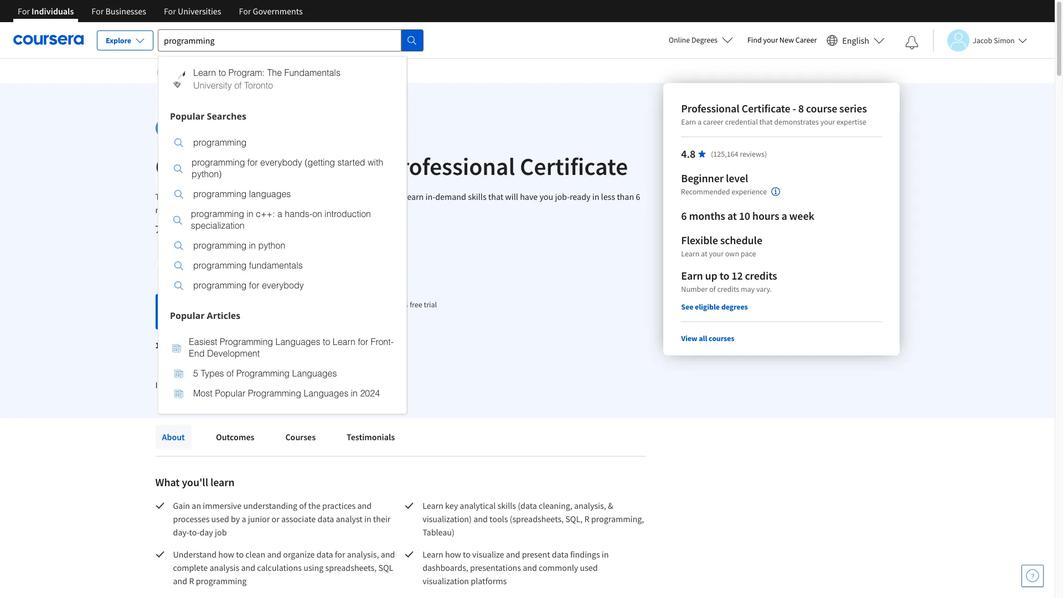 Task type: describe. For each thing, give the bounding box(es) containing it.
findings
[[570, 549, 600, 560]]

online degrees button
[[660, 28, 742, 52]]

programming for programming for everybody
[[193, 281, 247, 291]]

trial
[[424, 300, 437, 310]]

1 vertical spatial programming
[[236, 369, 290, 379]]

none search field containing popular searches
[[158, 29, 424, 414]]

in inside learn how to visualize and present data findings in dashboards, presentations and commonly used visualization platforms
[[602, 549, 609, 560]]

universities
[[178, 6, 221, 17]]

&
[[608, 500, 614, 511]]

analytics
[[286, 151, 381, 182]]

outcomes link
[[209, 425, 261, 449]]

-
[[793, 101, 796, 115]]

career inside professional certificate - 8 course series earn a career credential that demonstrates your expertise
[[703, 117, 723, 127]]

programming inside easiest programming languages to learn for front- end development
[[220, 337, 273, 347]]

introduction
[[325, 209, 371, 219]]

for individuals
[[18, 6, 74, 17]]

ready
[[570, 191, 591, 202]]

and down complete
[[173, 575, 187, 587]]

learn how to visualize and present data findings in dashboards, presentations and commonly used visualization platforms
[[423, 549, 611, 587]]

that inside professional certificate - 8 course series earn a career credential that demonstrates your expertise
[[759, 117, 773, 127]]

programming,
[[591, 513, 644, 525]]

enroll inside the enroll for free starts nov 16
[[173, 301, 196, 312]]

• learn more
[[280, 379, 330, 391]]

included
[[155, 379, 188, 390]]

career inside 'link'
[[796, 35, 817, 45]]

programming for programming for everybody (getting started with python)
[[192, 158, 245, 168]]

of inside learn to program: the fundamentals university of toronto
[[234, 81, 242, 91]]

visualization)
[[423, 513, 472, 525]]

1 horizontal spatial experience
[[732, 187, 767, 197]]

top
[[184, 265, 196, 275]]

governments
[[253, 6, 303, 17]]

professional certificate - 8 course series earn a career credential that demonstrates your expertise
[[681, 101, 867, 127]]

available
[[299, 224, 332, 235]]

learn key analytical skills (data cleaning, analysis, & visualization) and tools (spreadsheets, sql, r programming, tableau)
[[423, 500, 646, 538]]

learn more link
[[288, 378, 330, 392]]

businesses
[[105, 6, 146, 17]]

for for businesses
[[92, 6, 104, 17]]

learn inside learn to program: the fundamentals university of toronto
[[193, 68, 216, 78]]

try for free: enroll to start your 7-day full access free trial
[[254, 300, 437, 310]]

searches
[[207, 110, 246, 122]]

about
[[162, 431, 185, 443]]

may
[[741, 284, 755, 294]]

demonstrates
[[774, 117, 819, 127]]

(getting
[[305, 158, 335, 168]]

0 horizontal spatial credits
[[717, 284, 739, 294]]

browse
[[184, 66, 208, 76]]

see eligible degrees button
[[681, 301, 748, 312]]

jacob simon
[[973, 35, 1015, 45]]

for for try for free: enroll to start your 7-day full access free trial
[[266, 300, 275, 310]]

r inside learn key analytical skills (data cleaning, analysis, & visualization) and tools (spreadsheets, sql, r programming, tableau)
[[585, 513, 590, 525]]

analytical
[[460, 500, 496, 511]]

a left week
[[782, 209, 787, 223]]

up
[[705, 269, 717, 282]]

suggestion image image for programming in c++: a hands-on introduction specialization
[[173, 216, 182, 225]]

and up the 'presentations'
[[506, 549, 520, 560]]

analysis, inside learn key analytical skills (data cleaning, analysis, & visualization) and tools (spreadsheets, sql, r programming, tableau)
[[574, 500, 606, 511]]

no
[[188, 204, 198, 215]]

recommended
[[681, 187, 730, 197]]

find your new career link
[[742, 33, 823, 47]]

certificates
[[277, 251, 319, 262]]

complete
[[173, 562, 208, 573]]

and up sql
[[381, 549, 395, 560]]

and down present
[[523, 562, 537, 573]]

courses link
[[279, 425, 322, 449]]

instructor: google career certificates top instructor
[[181, 251, 319, 275]]

or inside gain an immersive understanding of the practices and processes used by a junior or associate data analyst in their day-to-day job
[[272, 513, 280, 525]]

understand how to clean and organize data for analysis, and complete analysis and calculations using spreadsheets, sql and r programming
[[173, 549, 397, 587]]

and down clean on the bottom left of page
[[241, 562, 255, 573]]

hours
[[752, 209, 779, 223]]

this
[[331, 191, 345, 202]]

is
[[173, 191, 178, 202]]

months
[[689, 209, 725, 223]]

specialization
[[191, 221, 245, 231]]

coursera image
[[13, 31, 84, 49]]

in left "2024"
[[351, 389, 358, 399]]

clean
[[246, 549, 265, 560]]

your left 7-
[[339, 300, 354, 310]]

simon
[[994, 35, 1015, 45]]

everybody for programming for everybody (getting started with python)
[[260, 158, 302, 168]]

individuals
[[32, 6, 74, 17]]

learn inside • learn more
[[288, 379, 308, 390]]

to inside easiest programming languages to learn for front- end development
[[323, 337, 330, 347]]

day-
[[173, 527, 189, 538]]

skills inside this is your path to a career in data analytics. in this program, you'll learn in-demand skills that will have you job-ready in less than 6 months. no degree or experience required.
[[468, 191, 487, 202]]

front-
[[371, 337, 394, 347]]

with inside programming for everybody (getting started with python)
[[368, 158, 383, 168]]

popular for popular searches
[[170, 110, 205, 122]]

start
[[323, 300, 338, 310]]

suggestion image image for programming for everybody
[[174, 281, 183, 290]]

6 inside this is your path to a career in data analytics. in this program, you'll learn in-demand skills that will have you job-ready in less than 6 months. no degree or experience required.
[[636, 191, 640, 202]]

to inside learn how to visualize and present data findings in dashboards, presentations and commonly used visualization platforms
[[463, 549, 471, 560]]

already
[[195, 340, 223, 351]]

suggestion image image for easiest programming languages to learn for front- end development
[[172, 344, 181, 353]]

used inside gain an immersive understanding of the practices and processes used by a junior or associate data analyst in their day-to-day job
[[211, 513, 229, 525]]

access
[[387, 300, 408, 310]]

programming fundamentals
[[193, 261, 303, 271]]

science
[[242, 66, 267, 76]]

in inside gain an immersive understanding of the practices and processes used by a junior or associate data analyst in their day-to-day job
[[364, 513, 371, 525]]

testimonials
[[347, 431, 395, 443]]

english button
[[823, 22, 890, 58]]

programming for programming languages
[[193, 189, 247, 199]]

earn up to 12 credits
[[681, 269, 777, 282]]

visualization
[[423, 575, 469, 587]]

to inside this is your path to a career in data analytics. in this program, you'll learn in-demand skills that will have you job-ready in less than 6 months. no degree or experience required.
[[218, 191, 225, 202]]

about link
[[155, 425, 192, 449]]

python)
[[192, 169, 222, 179]]

programming for everybody
[[193, 281, 304, 291]]

free:
[[277, 300, 293, 310]]

english inside button
[[843, 35, 870, 46]]

visualize
[[472, 549, 504, 560]]

in right taught
[[198, 224, 205, 235]]

by
[[231, 513, 240, 525]]

skills inside learn key analytical skills (data cleaning, analysis, & visualization) and tools (spreadsheets, sql, r programming, tableau)
[[498, 500, 516, 511]]

information about difficulty level pre-requisites. image
[[772, 187, 780, 196]]

video subtitles available
[[243, 224, 332, 235]]

gain an immersive understanding of the practices and processes used by a junior or associate data analyst in their day-to-day job
[[173, 500, 392, 538]]

to-
[[189, 527, 200, 538]]

1 vertical spatial with
[[190, 379, 206, 390]]

programming for programming
[[193, 138, 247, 148]]

suggestion image image for programming fundamentals
[[174, 261, 183, 270]]

degrees
[[692, 35, 718, 45]]

data analysis link
[[281, 61, 332, 81]]

program,
[[347, 191, 381, 202]]

data inside "understand how to clean and organize data for analysis, and complete analysis and calculations using spreadsheets, sql and r programming"
[[317, 549, 333, 560]]

in left less
[[592, 191, 600, 202]]

organize
[[283, 549, 315, 560]]

degree
[[200, 204, 226, 215]]

google data analytics professional certificate
[[155, 151, 628, 182]]

learn inside the flexible schedule learn at your own pace
[[681, 249, 699, 259]]

learn to program: the fundamentals university of toronto
[[193, 68, 341, 91]]

data science link
[[221, 61, 272, 81]]

earn inside professional certificate - 8 course series earn a career credential that demonstrates your expertise
[[681, 117, 696, 127]]

and up calculations
[[267, 549, 281, 560]]

video
[[243, 224, 264, 235]]

will
[[505, 191, 518, 202]]

sql
[[379, 562, 393, 573]]

google career certificates link
[[223, 251, 319, 262]]

data inside learn how to visualize and present data findings in dashboards, presentations and commonly used visualization platforms
[[552, 549, 569, 560]]

key
[[445, 500, 458, 511]]

for for programming for everybody (getting started with python)
[[248, 158, 258, 168]]

professional inside professional certificate - 8 course series earn a career credential that demonstrates your expertise
[[681, 101, 739, 115]]

subtitles
[[266, 224, 297, 235]]

your inside the find your new career 'link'
[[764, 35, 778, 45]]

a inside this is your path to a career in data analytics. in this program, you'll learn in-demand skills that will have you job-ready in less than 6 months. no degree or experience required.
[[227, 191, 231, 202]]

present
[[522, 549, 550, 560]]

1 vertical spatial learn
[[210, 475, 235, 489]]

1,862,311 already enrolled
[[155, 340, 255, 351]]



Task type: locate. For each thing, give the bounding box(es) containing it.
for for programming for everybody
[[249, 281, 259, 291]]

popular left 16
[[170, 309, 205, 322]]

0 horizontal spatial 6
[[636, 191, 640, 202]]

learn inside learn how to visualize and present data findings in dashboards, presentations and commonly used visualization platforms
[[423, 549, 444, 560]]

0 vertical spatial everybody
[[260, 158, 302, 168]]

0 vertical spatial that
[[759, 117, 773, 127]]

day left 'full'
[[362, 300, 374, 310]]

a inside professional certificate - 8 course series earn a career credential that demonstrates your expertise
[[698, 117, 702, 127]]

2 list box from the top
[[158, 325, 407, 413]]

for governments
[[239, 6, 303, 17]]

understanding
[[243, 500, 297, 511]]

suggestion image image for programming languages
[[174, 190, 183, 199]]

0 vertical spatial analysis,
[[574, 500, 606, 511]]

suggestion image image down popular searches
[[174, 138, 183, 147]]

enroll
[[294, 300, 313, 310], [173, 301, 196, 312]]

their
[[373, 513, 391, 525]]

how for learn
[[445, 549, 461, 560]]

tools
[[490, 513, 508, 525]]

1 vertical spatial earn
[[681, 269, 703, 282]]

suggestion image image for 5 types of programming languages
[[174, 369, 183, 378]]

or
[[227, 204, 235, 215], [272, 513, 280, 525]]

0 vertical spatial list box
[[158, 126, 407, 305]]

of
[[234, 81, 242, 91], [709, 284, 716, 294], [227, 369, 234, 379], [299, 500, 307, 511]]

certificate up credential
[[742, 101, 790, 115]]

for for universities
[[164, 6, 176, 17]]

home image
[[156, 66, 165, 75]]

for
[[18, 6, 30, 17], [92, 6, 104, 17], [164, 6, 176, 17], [239, 6, 251, 17]]

popular articles
[[170, 309, 241, 322]]

popular down types
[[215, 389, 246, 399]]

find your new career
[[748, 35, 817, 45]]

have
[[520, 191, 538, 202]]

r right "sql,"
[[585, 513, 590, 525]]

everybody up languages on the left of the page
[[260, 158, 302, 168]]

1 vertical spatial english
[[207, 224, 234, 235]]

or right degree
[[227, 204, 235, 215]]

google inside instructor: google career certificates top instructor
[[223, 251, 249, 262]]

at inside the flexible schedule learn at your own pace
[[701, 249, 707, 259]]

online degrees
[[669, 35, 718, 45]]

1 horizontal spatial at
[[727, 209, 737, 223]]

0 horizontal spatial learn
[[210, 475, 235, 489]]

0 vertical spatial 6
[[636, 191, 640, 202]]

google image
[[155, 119, 232, 143]]

a right c++: on the left of the page
[[277, 209, 282, 219]]

you'll
[[383, 191, 403, 202]]

for right try
[[266, 300, 275, 310]]

learn left key
[[423, 500, 444, 511]]

1 horizontal spatial r
[[585, 513, 590, 525]]

2 vertical spatial programming
[[248, 389, 301, 399]]

for inside the enroll for free starts nov 16
[[198, 301, 209, 312]]

1 vertical spatial credits
[[717, 284, 739, 294]]

0 horizontal spatial enroll
[[173, 301, 196, 312]]

languages up more
[[292, 369, 337, 379]]

career right new
[[796, 35, 817, 45]]

2 for from the left
[[92, 6, 104, 17]]

0 vertical spatial career
[[703, 117, 723, 127]]

learn up immersive
[[210, 475, 235, 489]]

r inside "understand how to clean and organize data for analysis, and complete analysis and calculations using spreadsheets, sql and r programming"
[[189, 575, 194, 587]]

what you'll learn
[[155, 475, 235, 489]]

programming
[[193, 138, 247, 148], [192, 158, 245, 168], [193, 189, 247, 199], [191, 209, 244, 219], [193, 241, 247, 251], [193, 261, 247, 271], [193, 281, 247, 291], [196, 575, 247, 587]]

learn inside easiest programming languages to learn for front- end development
[[333, 337, 356, 347]]

used down the "findings"
[[580, 562, 598, 573]]

programming in python
[[193, 241, 285, 251]]

how inside "understand how to clean and organize data for analysis, and complete analysis and calculations using spreadsheets, sql and r programming"
[[218, 549, 234, 560]]

popular searches
[[170, 110, 246, 122]]

and inside gain an immersive understanding of the practices and processes used by a junior or associate data analyst in their day-to-day job
[[357, 500, 372, 511]]

courses
[[285, 431, 316, 443]]

to up university
[[219, 68, 226, 78]]

career down "python" on the top left of the page
[[251, 251, 275, 262]]

data inside this is your path to a career in data analytics. in this program, you'll learn in-demand skills that will have you job-ready in less than 6 months. no degree or experience required.
[[267, 191, 284, 202]]

programming for programming in python
[[193, 241, 247, 251]]

0 vertical spatial credits
[[745, 269, 777, 282]]

and inside learn key analytical skills (data cleaning, analysis, & visualization) and tools (spreadsheets, sql, r programming, tableau)
[[474, 513, 488, 525]]

for inside "understand how to clean and organize data for analysis, and complete analysis and calculations using spreadsheets, sql and r programming"
[[335, 549, 345, 560]]

your inside this is your path to a career in data analytics. in this program, you'll learn in-demand skills that will have you job-ready in less than 6 months. no degree or experience required.
[[180, 191, 197, 202]]

required.
[[279, 204, 313, 215]]

suggestion image image up is
[[174, 164, 183, 173]]

instructor:
[[181, 251, 220, 262]]

0 vertical spatial r
[[585, 513, 590, 525]]

0 horizontal spatial at
[[701, 249, 707, 259]]

analytics.
[[285, 191, 321, 202]]

for businesses
[[92, 6, 146, 17]]

0 vertical spatial at
[[727, 209, 737, 223]]

1 earn from the top
[[681, 117, 696, 127]]

analysis
[[301, 66, 328, 76]]

for inside programming for everybody (getting started with python)
[[248, 158, 258, 168]]

your inside the flexible schedule learn at your own pace
[[709, 249, 724, 259]]

popular for popular articles
[[170, 309, 205, 322]]

list box containing programming
[[158, 126, 407, 305]]

0 horizontal spatial day
[[200, 527, 213, 538]]

1 horizontal spatial credits
[[745, 269, 777, 282]]

1 horizontal spatial career
[[796, 35, 817, 45]]

a inside the programming in c++: a hands-on introduction specialization
[[277, 209, 282, 219]]

to left clean on the bottom left of page
[[236, 549, 244, 560]]

0 vertical spatial learn
[[405, 191, 424, 202]]

jacob
[[973, 35, 993, 45]]

view all courses link
[[681, 333, 734, 343]]

programming inside the programming in c++: a hands-on introduction specialization
[[191, 209, 244, 219]]

0 vertical spatial professional
[[681, 101, 739, 115]]

0 horizontal spatial career
[[251, 251, 275, 262]]

1 vertical spatial day
[[200, 527, 213, 538]]

nov
[[200, 313, 212, 322]]

1 horizontal spatial career
[[703, 117, 723, 127]]

0 vertical spatial career
[[796, 35, 817, 45]]

1 vertical spatial skills
[[498, 500, 516, 511]]

1 horizontal spatial professional
[[681, 101, 739, 115]]

popular left 'searches'
[[170, 110, 205, 122]]

to down start
[[323, 337, 330, 347]]

0 vertical spatial certificate
[[742, 101, 790, 115]]

skills right the demand
[[468, 191, 487, 202]]

0 horizontal spatial how
[[218, 549, 234, 560]]

your right is
[[180, 191, 197, 202]]

in-
[[426, 191, 435, 202]]

1 vertical spatial google
[[223, 251, 249, 262]]

0 horizontal spatial that
[[488, 191, 504, 202]]

for up spreadsheets,
[[335, 549, 345, 560]]

1 horizontal spatial analysis,
[[574, 500, 606, 511]]

how for understand
[[218, 549, 234, 560]]

gain
[[173, 500, 190, 511]]

0 horizontal spatial experience
[[237, 204, 277, 215]]

1 horizontal spatial enroll
[[294, 300, 313, 310]]

view all courses
[[681, 333, 734, 343]]

programming down specialization
[[193, 241, 247, 251]]

1 vertical spatial at
[[701, 249, 707, 259]]

autocomplete results list box
[[158, 56, 407, 414]]

data left science
[[226, 66, 241, 76]]

data right the
[[285, 66, 300, 76]]

certificate up ready
[[520, 151, 628, 182]]

career inside this is your path to a career in data analytics. in this program, you'll learn in-demand skills that will have you job-ready in less than 6 months. no degree or experience required.
[[233, 191, 257, 202]]

1 vertical spatial everybody
[[262, 281, 304, 291]]

1,862,311
[[155, 340, 193, 351]]

analysis, up spreadsheets,
[[347, 549, 379, 560]]

learn left in-
[[405, 191, 424, 202]]

programming inside programming for everybody (getting started with python)
[[192, 158, 245, 168]]

understand
[[173, 549, 217, 560]]

1 horizontal spatial with
[[368, 158, 383, 168]]

suggestion image image left most
[[174, 389, 183, 398]]

0 vertical spatial earn
[[681, 117, 696, 127]]

1 horizontal spatial how
[[445, 549, 461, 560]]

list box containing easiest programming languages to learn for front- end development
[[158, 325, 407, 413]]

0 horizontal spatial r
[[189, 575, 194, 587]]

of left "the"
[[299, 500, 307, 511]]

google down programming in python
[[223, 251, 249, 262]]

learn down try for free: enroll to start your 7-day full access free trial on the bottom left
[[333, 337, 356, 347]]

10
[[739, 209, 750, 223]]

day inside gain an immersive understanding of the practices and processes used by a junior or associate data analyst in their day-to-day job
[[200, 527, 213, 538]]

testimonials link
[[340, 425, 402, 449]]

for up try
[[249, 281, 259, 291]]

demand
[[435, 191, 466, 202]]

languages inside easiest programming languages to learn for front- end development
[[276, 337, 320, 347]]

1 vertical spatial certificate
[[520, 151, 628, 182]]

at down flexible
[[701, 249, 707, 259]]

experience up video
[[237, 204, 277, 215]]

path
[[199, 191, 216, 202]]

0 horizontal spatial used
[[211, 513, 229, 525]]

view
[[681, 333, 697, 343]]

new
[[780, 35, 794, 45]]

for left individuals
[[18, 6, 30, 17]]

for left universities
[[164, 6, 176, 17]]

languages
[[249, 189, 291, 199]]

learn
[[193, 68, 216, 78], [681, 249, 699, 259], [333, 337, 356, 347], [288, 379, 308, 390], [423, 500, 444, 511], [423, 549, 444, 560]]

with
[[368, 158, 383, 168], [190, 379, 206, 390]]

end
[[189, 349, 205, 359]]

learn right the •
[[288, 379, 308, 390]]

a left credential
[[698, 117, 702, 127]]

languages left "2024"
[[304, 389, 349, 399]]

1 vertical spatial career
[[233, 191, 257, 202]]

data up c++: on the left of the page
[[267, 191, 284, 202]]

1 horizontal spatial certificate
[[742, 101, 790, 115]]

suggestion image image for programming for everybody (getting started with python)
[[174, 164, 183, 173]]

used inside learn how to visualize and present data findings in dashboards, presentations and commonly used visualization platforms
[[580, 562, 598, 573]]

1 horizontal spatial learn
[[405, 191, 424, 202]]

0 horizontal spatial with
[[190, 379, 206, 390]]

suggestion image image for most popular programming languages in 2024
[[174, 389, 183, 398]]

university
[[193, 81, 232, 91]]

0 horizontal spatial analysis,
[[347, 549, 379, 560]]

suggestion image image left end on the bottom left
[[172, 344, 181, 353]]

an
[[192, 500, 201, 511]]

everybody inside programming for everybody (getting started with python)
[[260, 158, 302, 168]]

earn up number
[[681, 269, 703, 282]]

1 vertical spatial analysis,
[[347, 549, 379, 560]]

to inside "understand how to clean and organize data for analysis, and complete analysis and calculations using spreadsheets, sql and r programming"
[[236, 549, 244, 560]]

at left 10 at the top right
[[727, 209, 737, 223]]

0 horizontal spatial career
[[233, 191, 257, 202]]

using
[[304, 562, 324, 573]]

programming for programming fundamentals
[[193, 261, 247, 271]]

everybody for programming for everybody
[[262, 281, 304, 291]]

banner navigation
[[9, 0, 312, 30]]

that
[[759, 117, 773, 127], [488, 191, 504, 202]]

how up analysis
[[218, 549, 234, 560]]

4.8
[[681, 147, 695, 161]]

list box for popular searches
[[158, 126, 407, 305]]

in left c++: on the left of the page
[[247, 209, 253, 219]]

1 vertical spatial experience
[[237, 204, 277, 215]]

recommended experience
[[681, 187, 767, 197]]

0 vertical spatial or
[[227, 204, 235, 215]]

a right by
[[242, 513, 246, 525]]

data inside gain an immersive understanding of the practices and processes used by a junior or associate data analyst in their day-to-day job
[[318, 513, 334, 525]]

enroll up starts
[[173, 301, 196, 312]]

google up path
[[155, 151, 229, 182]]

2 earn from the top
[[681, 269, 703, 282]]

programming down programming in python
[[193, 261, 247, 271]]

or down understanding
[[272, 513, 280, 525]]

your inside professional certificate - 8 course series earn a career credential that demonstrates your expertise
[[820, 117, 835, 127]]

for left front-
[[358, 337, 368, 347]]

show notifications image
[[906, 36, 919, 49]]

programming inside "understand how to clean and organize data for analysis, and complete analysis and calculations using spreadsheets, sql and r programming"
[[196, 575, 247, 587]]

0 vertical spatial used
[[211, 513, 229, 525]]

analysis, inside "understand how to clean and organize data for analysis, and complete analysis and calculations using spreadsheets, sql and r programming"
[[347, 549, 379, 560]]

0 horizontal spatial or
[[227, 204, 235, 215]]

data for data science
[[226, 66, 241, 76]]

1 vertical spatial 6
[[681, 209, 687, 223]]

What do you want to learn? text field
[[158, 29, 402, 51]]

in inside the programming in c++: a hands-on introduction specialization
[[247, 209, 253, 219]]

credits down earn up to 12 credits
[[717, 284, 739, 294]]

1 vertical spatial languages
[[292, 369, 337, 379]]

professional up the demand
[[386, 151, 515, 182]]

data science
[[226, 66, 267, 76]]

career left credential
[[703, 117, 723, 127]]

1 vertical spatial used
[[580, 562, 598, 573]]

suggestion image image up included with
[[174, 369, 183, 378]]

that inside this is your path to a career in data analytics. in this program, you'll learn in-demand skills that will have you job-ready in less than 6 months. no degree or experience required.
[[488, 191, 504, 202]]

learn down flexible
[[681, 249, 699, 259]]

included with
[[155, 379, 208, 390]]

job
[[215, 527, 227, 538]]

a inside gain an immersive understanding of the practices and processes used by a junior or associate data analyst in their day-to-day job
[[242, 513, 246, 525]]

in down video
[[249, 241, 256, 251]]

r
[[585, 513, 590, 525], [189, 575, 194, 587]]

1 horizontal spatial skills
[[498, 500, 516, 511]]

suggestion image image for programming in python
[[174, 241, 183, 250]]

1 horizontal spatial used
[[580, 562, 598, 573]]

help center image
[[1026, 569, 1040, 583]]

to left the 12
[[720, 269, 729, 282]]

1 vertical spatial list box
[[158, 325, 407, 413]]

how inside learn how to visualize and present data findings in dashboards, presentations and commonly used visualization platforms
[[445, 549, 461, 560]]

programming down instructor
[[193, 281, 247, 291]]

to left start
[[315, 300, 322, 310]]

full
[[375, 300, 386, 310]]

programming down 5 types of programming languages on the left bottom
[[248, 389, 301, 399]]

0 vertical spatial experience
[[732, 187, 767, 197]]

0 horizontal spatial skills
[[468, 191, 487, 202]]

programming up specialization
[[191, 209, 244, 219]]

that right credential
[[759, 117, 773, 127]]

2 how from the left
[[445, 549, 461, 560]]

course
[[806, 101, 837, 115]]

suggestion image image right home icon
[[170, 71, 188, 89]]

for left governments
[[239, 6, 251, 17]]

6 right than at right
[[636, 191, 640, 202]]

1 how from the left
[[218, 549, 234, 560]]

0 horizontal spatial professional
[[386, 151, 515, 182]]

0 vertical spatial languages
[[276, 337, 320, 347]]

of right types
[[227, 369, 234, 379]]

and up analyst
[[357, 500, 372, 511]]

all
[[699, 333, 707, 343]]

of inside gain an immersive understanding of the practices and processes used by a junior or associate data analyst in their day-to-day job
[[299, 500, 307, 511]]

0 vertical spatial with
[[368, 158, 383, 168]]

1 horizontal spatial or
[[272, 513, 280, 525]]

your down course
[[820, 117, 835, 127]]

for left the businesses on the left top of page
[[92, 6, 104, 17]]

for inside easiest programming languages to learn for front- end development
[[358, 337, 368, 347]]

everybody up free:
[[262, 281, 304, 291]]

enroll right free:
[[294, 300, 313, 310]]

commonly
[[539, 562, 578, 573]]

associate
[[281, 513, 316, 525]]

certificate inside professional certificate - 8 course series earn a career credential that demonstrates your expertise
[[742, 101, 790, 115]]

career inside instructor: google career certificates top instructor
[[251, 251, 275, 262]]

data up languages on the left of the page
[[234, 151, 282, 182]]

programming up the •
[[236, 369, 290, 379]]

programming up development
[[220, 337, 273, 347]]

0 vertical spatial skills
[[468, 191, 487, 202]]

of down up on the top right of page
[[709, 284, 716, 294]]

for up nov
[[198, 301, 209, 312]]

1 vertical spatial career
[[251, 251, 275, 262]]

for for individuals
[[18, 6, 30, 17]]

analyst
[[336, 513, 363, 525]]

to inside learn to program: the fundamentals university of toronto
[[219, 68, 226, 78]]

0 vertical spatial programming
[[220, 337, 273, 347]]

in up c++: on the left of the page
[[258, 191, 265, 202]]

1 horizontal spatial that
[[759, 117, 773, 127]]

languages down free:
[[276, 337, 320, 347]]

1 vertical spatial or
[[272, 513, 280, 525]]

for for enroll for free starts nov 16
[[198, 301, 209, 312]]

you
[[540, 191, 553, 202]]

1 vertical spatial r
[[189, 575, 194, 587]]

most popular programming languages in 2024
[[193, 389, 380, 399]]

the
[[267, 68, 282, 78]]

1 horizontal spatial english
[[843, 35, 870, 46]]

list box
[[158, 126, 407, 305], [158, 325, 407, 413]]

career
[[703, 117, 723, 127], [233, 191, 257, 202]]

experience inside this is your path to a career in data analytics. in this program, you'll learn in-demand skills that will have you job-ready in less than 6 months. no degree or experience required.
[[237, 204, 277, 215]]

1 vertical spatial professional
[[386, 151, 515, 182]]

see
[[681, 302, 693, 312]]

0 vertical spatial day
[[362, 300, 374, 310]]

suggestion image image
[[170, 71, 188, 89], [174, 138, 183, 147], [174, 164, 183, 173], [174, 190, 183, 199], [173, 216, 182, 225], [174, 241, 183, 250], [174, 261, 183, 270], [174, 281, 183, 290], [172, 344, 181, 353], [174, 369, 183, 378], [174, 389, 183, 398]]

2 vertical spatial popular
[[215, 389, 246, 399]]

expertise
[[837, 117, 866, 127]]

data for data analysis
[[285, 66, 300, 76]]

this
[[155, 191, 171, 202]]

most
[[193, 389, 213, 399]]

0 vertical spatial google
[[155, 151, 229, 182]]

0 horizontal spatial english
[[207, 224, 234, 235]]

to right path
[[218, 191, 225, 202]]

google career certificates image
[[157, 255, 174, 271]]

eligible
[[695, 302, 720, 312]]

career up c++: on the left of the page
[[233, 191, 257, 202]]

more
[[310, 379, 330, 390]]

(data
[[518, 500, 537, 511]]

python
[[258, 241, 285, 251]]

suggestion image image for programming
[[174, 138, 183, 147]]

programming down 'searches'
[[193, 138, 247, 148]]

or inside this is your path to a career in data analytics. in this program, you'll learn in-demand skills that will have you job-ready in less than 6 months. no degree or experience required.
[[227, 204, 235, 215]]

schedule
[[720, 233, 762, 247]]

3 for from the left
[[164, 6, 176, 17]]

degrees
[[721, 302, 748, 312]]

sql,
[[566, 513, 583, 525]]

learn inside this is your path to a career in data analytics. in this program, you'll learn in-demand skills that will have you job-ready in less than 6 months. no degree or experience required.
[[405, 191, 424, 202]]

articles
[[207, 309, 241, 322]]

programming up degree
[[193, 189, 247, 199]]

1 list box from the top
[[158, 126, 407, 305]]

in left their
[[364, 513, 371, 525]]

credits up vary.
[[745, 269, 777, 282]]

4 for from the left
[[239, 6, 251, 17]]

1 horizontal spatial day
[[362, 300, 374, 310]]

experience down level
[[732, 187, 767, 197]]

1 vertical spatial popular
[[170, 309, 205, 322]]

1 vertical spatial that
[[488, 191, 504, 202]]

2 vertical spatial languages
[[304, 389, 349, 399]]

1 horizontal spatial 6
[[681, 209, 687, 223]]

6 left months
[[681, 209, 687, 223]]

day left job
[[200, 527, 213, 538]]

learn inside learn key analytical skills (data cleaning, analysis, & visualization) and tools (spreadsheets, sql, r programming, tableau)
[[423, 500, 444, 511]]

0 vertical spatial popular
[[170, 110, 205, 122]]

a right path
[[227, 191, 231, 202]]

0 horizontal spatial certificate
[[520, 151, 628, 182]]

0 vertical spatial english
[[843, 35, 870, 46]]

to
[[219, 68, 226, 78], [218, 191, 225, 202], [720, 269, 729, 282], [315, 300, 322, 310], [323, 337, 330, 347], [236, 549, 244, 560], [463, 549, 471, 560]]

1 for from the left
[[18, 6, 30, 17]]

16
[[213, 313, 221, 322]]

programming for programming in c++: a hands-on introduction specialization
[[191, 209, 244, 219]]

list box for popular articles
[[158, 325, 407, 413]]

own
[[725, 249, 739, 259]]

data up using
[[317, 549, 333, 560]]

data down "the"
[[318, 513, 334, 525]]

None search field
[[158, 29, 424, 414]]

for for governments
[[239, 6, 251, 17]]

that left will at the left top of page
[[488, 191, 504, 202]]



Task type: vqa. For each thing, say whether or not it's contained in the screenshot.
dialog
no



